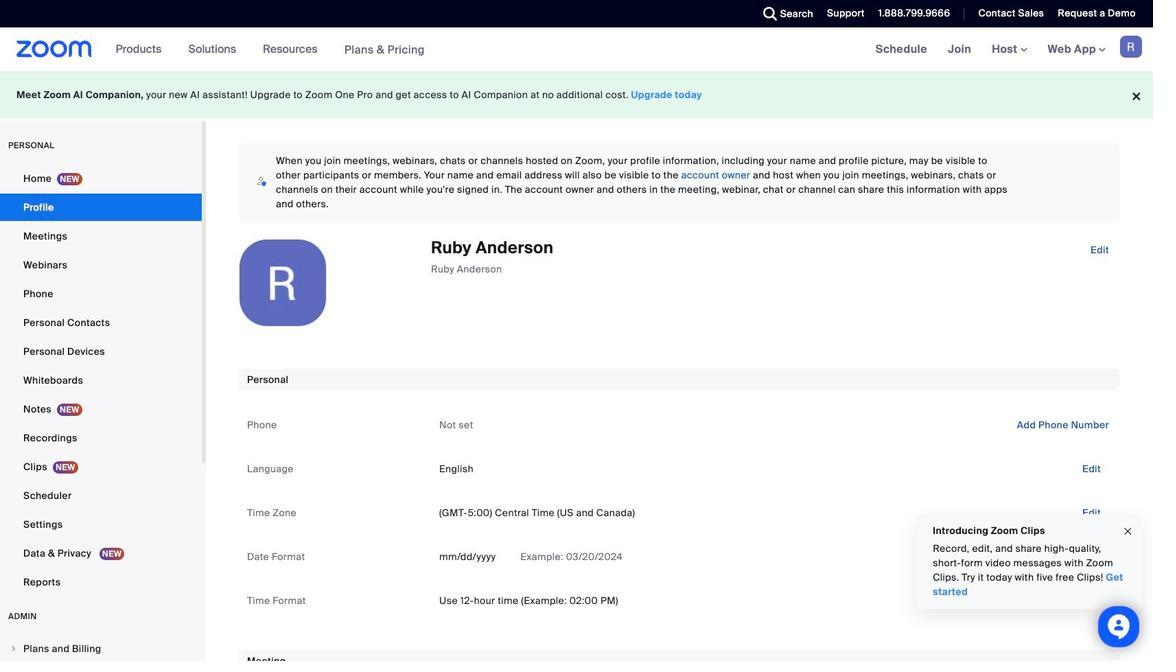 Task type: describe. For each thing, give the bounding box(es) containing it.
meetings navigation
[[866, 27, 1154, 72]]

close image
[[1123, 524, 1134, 539]]

user photo image
[[240, 240, 326, 326]]

personal menu menu
[[0, 165, 202, 597]]

right image
[[10, 645, 18, 653]]

product information navigation
[[105, 27, 435, 72]]



Task type: locate. For each thing, give the bounding box(es) containing it.
edit user photo image
[[272, 277, 294, 289]]

menu item
[[0, 636, 202, 661]]

footer
[[0, 71, 1154, 119]]

profile picture image
[[1121, 36, 1143, 58]]

zoom logo image
[[16, 41, 92, 58]]

banner
[[0, 27, 1154, 72]]



Task type: vqa. For each thing, say whether or not it's contained in the screenshot.
voice
no



